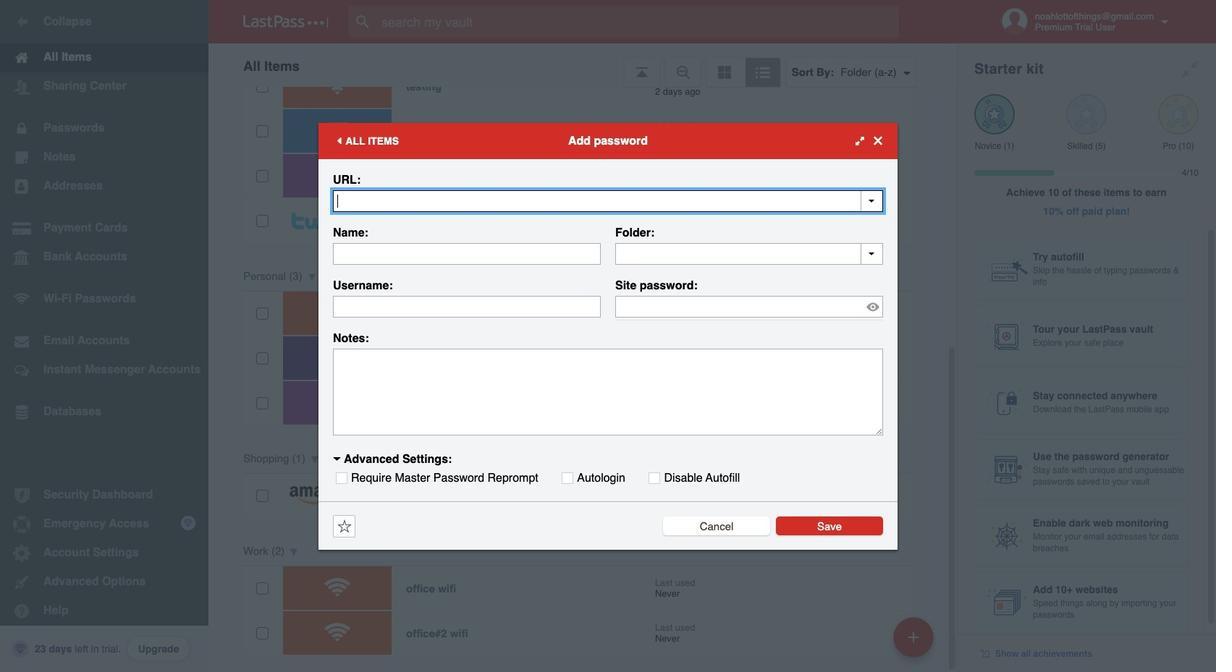 Task type: describe. For each thing, give the bounding box(es) containing it.
main navigation navigation
[[0, 0, 209, 673]]

new item navigation
[[888, 613, 943, 673]]

new item image
[[909, 632, 919, 643]]

Search search field
[[349, 6, 927, 38]]



Task type: locate. For each thing, give the bounding box(es) containing it.
None text field
[[333, 190, 883, 212], [333, 296, 601, 317], [333, 190, 883, 212], [333, 296, 601, 317]]

dialog
[[319, 123, 898, 550]]

search my vault text field
[[349, 6, 927, 38]]

None text field
[[333, 243, 601, 265], [615, 243, 883, 265], [333, 349, 883, 436], [333, 243, 601, 265], [615, 243, 883, 265], [333, 349, 883, 436]]

lastpass image
[[243, 15, 329, 28]]

vault options navigation
[[209, 43, 957, 87]]

None password field
[[615, 296, 883, 317]]



